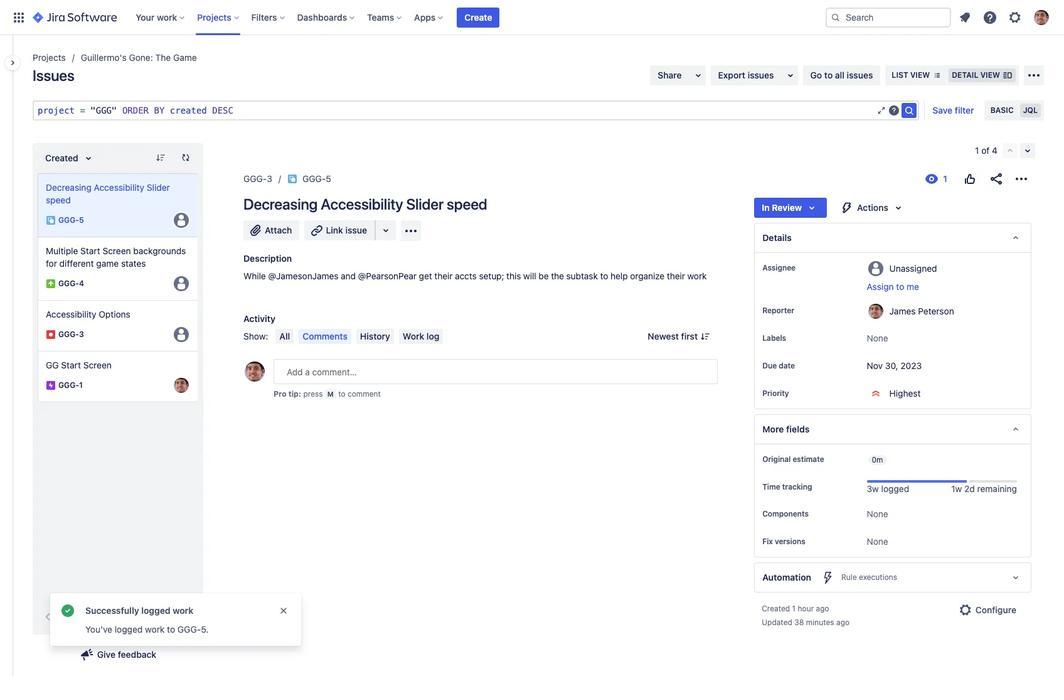 Task type: describe. For each thing, give the bounding box(es) containing it.
0 horizontal spatial ggg-5
[[58, 216, 84, 225]]

2 their from the left
[[667, 271, 686, 281]]

copy link to issue image
[[329, 173, 339, 183]]

remaining
[[978, 483, 1018, 494]]

export
[[719, 70, 746, 80]]

get
[[419, 271, 432, 281]]

JQL query field
[[34, 102, 877, 119]]

time
[[763, 482, 781, 492]]

1-4 of 4
[[102, 612, 134, 622]]

order
[[122, 105, 149, 116]]

1-
[[102, 612, 110, 622]]

0 vertical spatial accessibility
[[94, 182, 144, 193]]

2023
[[901, 360, 922, 371]]

rule executions
[[842, 573, 898, 582]]

4 up you've
[[110, 612, 116, 622]]

tip:
[[289, 389, 301, 399]]

0 vertical spatial ago
[[817, 604, 830, 614]]

refresh image
[[181, 153, 191, 163]]

work log
[[403, 331, 440, 342]]

to left 'help'
[[601, 271, 609, 281]]

issues inside button
[[748, 70, 774, 80]]

m
[[328, 390, 334, 398]]

0 horizontal spatial slider
[[147, 182, 170, 193]]

different
[[59, 258, 94, 269]]

and
[[341, 271, 356, 281]]

1 horizontal spatial ggg-5
[[303, 173, 331, 184]]

labels pin to top. only you can see pinned fields. image
[[789, 333, 799, 343]]

fix versions pin to top. only you can see pinned fields. image
[[808, 537, 818, 547]]

1 vertical spatial ggg-3
[[58, 330, 84, 339]]

go to all issues link
[[803, 65, 881, 85]]

more fields element
[[755, 414, 1032, 445]]

1 for ggg-1
[[79, 381, 83, 390]]

0 vertical spatial ggg-3
[[244, 173, 272, 184]]

original
[[763, 455, 791, 464]]

1 for created 1 hour ago updated 38 minutes ago
[[793, 604, 796, 614]]

0 horizontal spatial speed
[[46, 195, 71, 205]]

bug image
[[46, 330, 56, 340]]

none for nov 30, 2023
[[867, 333, 889, 343]]

screen for multiple
[[103, 245, 131, 256]]

versions
[[775, 537, 806, 546]]

link
[[326, 225, 343, 235]]

view for detail view
[[981, 70, 1001, 80]]

primary element
[[8, 0, 826, 35]]

0 horizontal spatial decreasing accessibility slider speed
[[46, 182, 170, 205]]

3w
[[867, 483, 880, 494]]

jql
[[1024, 105, 1038, 115]]

apps
[[414, 12, 436, 22]]

give feedback button
[[72, 645, 164, 665]]

project = "ggg" order by created desc
[[38, 105, 234, 116]]

gg start screen
[[46, 360, 112, 370]]

history button
[[357, 329, 394, 344]]

@pearsonpear
[[358, 271, 417, 281]]

improvement image
[[46, 279, 56, 289]]

tracking
[[783, 482, 813, 492]]

syntax help image
[[890, 105, 900, 116]]

fields
[[787, 424, 810, 434]]

created for created 1 hour ago updated 38 minutes ago
[[762, 604, 791, 614]]

order by image
[[81, 151, 96, 166]]

review
[[772, 202, 802, 213]]

filters button
[[248, 7, 290, 27]]

start for multiple
[[80, 245, 100, 256]]

accessibility options
[[46, 309, 131, 320]]

highest
[[890, 388, 921, 399]]

1 horizontal spatial slider
[[406, 195, 444, 213]]

hour
[[798, 604, 814, 614]]

projects for projects dropdown button
[[197, 12, 231, 22]]

5.
[[201, 624, 209, 635]]

your
[[136, 12, 155, 22]]

assignee
[[763, 263, 796, 272]]

logged for 3w
[[882, 483, 910, 494]]

james
[[890, 305, 916, 316]]

log
[[427, 331, 440, 342]]

create
[[465, 12, 493, 22]]

will
[[524, 271, 537, 281]]

work right organize
[[688, 271, 707, 281]]

setup;
[[479, 271, 504, 281]]

Search field
[[826, 7, 952, 27]]

ggg- right improvement image
[[58, 279, 79, 288]]

logged for you've
[[115, 624, 143, 635]]

description
[[244, 253, 292, 264]]

open share dialog image
[[691, 68, 706, 83]]

due date
[[763, 361, 796, 370]]

components pin to top. only you can see pinned fields. image
[[812, 509, 822, 519]]

work up you've logged work to ggg-5.
[[173, 605, 194, 616]]

sort descending image
[[156, 153, 166, 163]]

while @jamesonjames and @pearsonpear get their accts setup; this will be the subtask to help organize their work
[[244, 271, 707, 281]]

settings image
[[1008, 10, 1023, 25]]

show:
[[244, 331, 268, 342]]

work inside popup button
[[157, 12, 177, 22]]

ggg-5 link
[[303, 171, 331, 186]]

2 issues from the left
[[847, 70, 874, 80]]

your profile and settings image
[[1035, 10, 1050, 25]]

game
[[96, 258, 119, 269]]

successfully logged work
[[85, 605, 194, 616]]

0 horizontal spatial sub task image
[[46, 215, 56, 225]]

attach
[[265, 225, 292, 235]]

"ggg"
[[91, 105, 117, 116]]

james peterson
[[890, 305, 955, 316]]

view for list view
[[911, 70, 931, 80]]

press
[[304, 389, 323, 399]]

multiple
[[46, 245, 78, 256]]

automation
[[763, 572, 812, 583]]

created button
[[38, 148, 103, 168]]

save filter
[[933, 105, 975, 116]]

project
[[38, 105, 75, 116]]

ggg- down successfully logged work
[[178, 624, 201, 635]]

1 horizontal spatial speed
[[447, 195, 488, 213]]

create button
[[457, 7, 500, 27]]

1 horizontal spatial sub task image
[[288, 174, 298, 184]]

newest first image
[[701, 332, 711, 342]]

the
[[155, 52, 171, 63]]

time tracking pin to top. only you can see pinned fields. image
[[815, 482, 825, 492]]

to right m
[[339, 389, 346, 399]]

all button
[[276, 329, 294, 344]]

configure
[[976, 605, 1017, 616]]

actions button
[[833, 198, 914, 218]]

1 vertical spatial 3
[[79, 330, 84, 339]]

2 horizontal spatial 1
[[976, 145, 980, 156]]

0 horizontal spatial of
[[118, 612, 126, 622]]

add app image
[[404, 223, 419, 238]]

details element
[[755, 223, 1032, 253]]

all
[[836, 70, 845, 80]]

0 vertical spatial of
[[982, 145, 990, 156]]

import and bulk change issues image
[[1027, 68, 1042, 83]]

vote options: no one has voted for this issue yet. image
[[963, 171, 978, 186]]

in
[[762, 202, 770, 213]]

link issue
[[326, 225, 367, 235]]

apps button
[[411, 7, 448, 27]]

open export issues dropdown image
[[783, 68, 798, 83]]

options
[[99, 309, 131, 320]]

0m
[[872, 455, 884, 465]]

issue
[[346, 225, 367, 235]]

share image
[[989, 171, 1005, 186]]

go
[[811, 70, 823, 80]]



Task type: vqa. For each thing, say whether or not it's contained in the screenshot.
be
yes



Task type: locate. For each thing, give the bounding box(es) containing it.
comments button
[[299, 329, 352, 344]]

decreasing
[[46, 182, 92, 193], [244, 195, 318, 213]]

1w
[[952, 483, 963, 494]]

slider up 'add app' icon
[[406, 195, 444, 213]]

1 vertical spatial slider
[[406, 195, 444, 213]]

successfully
[[85, 605, 139, 616]]

epic image
[[46, 380, 56, 391]]

ggg-5
[[303, 173, 331, 184], [58, 216, 84, 225]]

3w logged
[[867, 483, 910, 494]]

you've logged work to ggg-5.
[[85, 624, 209, 635]]

2 vertical spatial none
[[867, 536, 889, 547]]

the
[[551, 271, 564, 281]]

organize
[[631, 271, 665, 281]]

save filter button
[[926, 100, 982, 121]]

38
[[795, 618, 805, 627]]

1 horizontal spatial ggg-3
[[244, 173, 272, 184]]

link issue button
[[305, 220, 376, 240]]

1 vertical spatial screen
[[83, 360, 112, 370]]

minutes
[[807, 618, 835, 627]]

0 vertical spatial none
[[867, 333, 889, 343]]

priority
[[763, 389, 790, 398]]

details
[[763, 232, 792, 243]]

to left me
[[897, 281, 905, 292]]

0 horizontal spatial projects
[[33, 52, 66, 63]]

1 vertical spatial of
[[118, 612, 126, 622]]

work right your
[[157, 12, 177, 22]]

created for created
[[45, 153, 78, 163]]

logged right 3w
[[882, 483, 910, 494]]

time tracking
[[763, 482, 813, 492]]

2 none from the top
[[867, 509, 889, 519]]

0 horizontal spatial 3
[[79, 330, 84, 339]]

0 horizontal spatial their
[[435, 271, 453, 281]]

date
[[779, 361, 796, 370]]

1 view from the left
[[911, 70, 931, 80]]

0 vertical spatial created
[[45, 153, 78, 163]]

0 vertical spatial sub task image
[[288, 174, 298, 184]]

created
[[170, 105, 207, 116]]

to left all
[[825, 70, 833, 80]]

profile image of james peterson image
[[245, 362, 265, 382]]

logged up you've logged work to ggg-5.
[[141, 605, 171, 616]]

1 vertical spatial none
[[867, 509, 889, 519]]

0 horizontal spatial view
[[911, 70, 931, 80]]

detail
[[953, 70, 979, 80]]

projects for projects link on the left of the page
[[33, 52, 66, 63]]

issues right export
[[748, 70, 774, 80]]

2 vertical spatial logged
[[115, 624, 143, 635]]

work
[[403, 331, 425, 342]]

teams
[[367, 12, 394, 22]]

basic
[[991, 105, 1014, 115]]

backgrounds
[[133, 245, 186, 256]]

ggg- right epic image on the left of the page
[[58, 381, 79, 390]]

sidebar navigation image
[[0, 50, 28, 75]]

1 vertical spatial 1
[[79, 381, 83, 390]]

3
[[267, 173, 272, 184], [79, 330, 84, 339]]

none down 3w
[[867, 509, 889, 519]]

me
[[907, 281, 920, 292]]

view
[[911, 70, 931, 80], [981, 70, 1001, 80]]

start inside multiple start screen backgrounds for different game states
[[80, 245, 100, 256]]

comment
[[348, 389, 381, 399]]

their right organize
[[667, 271, 686, 281]]

gg
[[46, 360, 59, 370]]

ggg-3 link
[[244, 171, 272, 186]]

history
[[360, 331, 390, 342]]

1 vertical spatial decreasing
[[244, 195, 318, 213]]

help
[[611, 271, 628, 281]]

ago right minutes
[[837, 618, 850, 627]]

to left 5.
[[167, 624, 175, 635]]

1 none from the top
[[867, 333, 889, 343]]

0 vertical spatial 1
[[976, 145, 980, 156]]

none up executions
[[867, 536, 889, 547]]

their right get
[[435, 271, 453, 281]]

0 horizontal spatial 5
[[79, 216, 84, 225]]

decreasing down created dropdown button
[[46, 182, 92, 193]]

share
[[658, 70, 682, 80]]

0 vertical spatial screen
[[103, 245, 131, 256]]

dashboards
[[297, 12, 347, 22]]

accts
[[455, 271, 477, 281]]

screen for gg
[[83, 360, 112, 370]]

created up updated
[[762, 604, 791, 614]]

4 up the share 'icon'
[[993, 145, 998, 156]]

go to all issues
[[811, 70, 874, 80]]

ggg- left "copy link to issue" icon
[[303, 173, 326, 184]]

none for none
[[867, 509, 889, 519]]

editor image
[[877, 105, 887, 116]]

0 vertical spatial decreasing
[[46, 182, 92, 193]]

none up nov
[[867, 333, 889, 343]]

give
[[97, 649, 116, 660]]

2d
[[965, 483, 976, 494]]

to inside button
[[897, 281, 905, 292]]

0 vertical spatial slider
[[147, 182, 170, 193]]

2 vertical spatial 1
[[793, 604, 796, 614]]

slider
[[147, 182, 170, 193], [406, 195, 444, 213]]

1 vertical spatial accessibility
[[321, 195, 403, 213]]

accessibility down order by icon
[[94, 182, 144, 193]]

dismiss image
[[279, 606, 289, 616]]

for
[[46, 258, 57, 269]]

issues
[[33, 67, 74, 84]]

help image
[[983, 10, 998, 25]]

projects button
[[194, 7, 244, 27]]

0 horizontal spatial issues
[[748, 70, 774, 80]]

due date pin to top. only you can see pinned fields. image
[[798, 361, 808, 371]]

guillermo's
[[81, 52, 127, 63]]

@jamesonjames
[[268, 271, 339, 281]]

list view
[[892, 70, 931, 80]]

dashboards button
[[294, 7, 360, 27]]

game
[[173, 52, 197, 63]]

link web pages and more image
[[379, 223, 394, 238]]

ggg-
[[244, 173, 267, 184], [303, 173, 326, 184], [58, 216, 79, 225], [58, 279, 79, 288], [58, 330, 79, 339], [58, 381, 79, 390], [178, 624, 201, 635]]

ggg-5 up link
[[303, 173, 331, 184]]

0 horizontal spatial ggg-3
[[58, 330, 84, 339]]

automation element
[[755, 563, 1032, 593]]

ggg- up attach button
[[244, 173, 267, 184]]

be
[[539, 271, 549, 281]]

0 horizontal spatial created
[[45, 153, 78, 163]]

search image
[[902, 103, 917, 118]]

Add a comment… field
[[274, 359, 718, 384]]

3 down accessibility options
[[79, 330, 84, 339]]

5
[[326, 173, 331, 184], [79, 216, 84, 225]]

filters
[[252, 12, 277, 22]]

banner
[[0, 0, 1065, 35]]

4 down "different"
[[79, 279, 84, 288]]

0 vertical spatial logged
[[882, 483, 910, 494]]

logged down 1-4 of 4 at bottom
[[115, 624, 143, 635]]

1 horizontal spatial issues
[[847, 70, 874, 80]]

1 vertical spatial sub task image
[[46, 215, 56, 225]]

ggg-3 up attach button
[[244, 173, 272, 184]]

0 horizontal spatial ago
[[817, 604, 830, 614]]

5 up link
[[326, 173, 331, 184]]

screen right gg
[[83, 360, 112, 370]]

slider down sort descending icon
[[147, 182, 170, 193]]

actions image
[[1015, 171, 1030, 186]]

0 horizontal spatial decreasing
[[46, 182, 92, 193]]

nov 30, 2023
[[867, 360, 922, 371]]

save
[[933, 105, 953, 116]]

work log button
[[399, 329, 444, 344]]

decreasing up attach
[[244, 195, 318, 213]]

1 vertical spatial created
[[762, 604, 791, 614]]

nov
[[867, 360, 883, 371]]

detail view
[[953, 70, 1001, 80]]

export issues button
[[711, 65, 798, 85]]

1 issues from the left
[[748, 70, 774, 80]]

1 inside created 1 hour ago updated 38 minutes ago
[[793, 604, 796, 614]]

ggg-1
[[58, 381, 83, 390]]

created inside created 1 hour ago updated 38 minutes ago
[[762, 604, 791, 614]]

1 horizontal spatial decreasing
[[244, 195, 318, 213]]

0 vertical spatial 5
[[326, 173, 331, 184]]

states
[[121, 258, 146, 269]]

activity
[[244, 313, 276, 324]]

1 left hour at the right of the page
[[793, 604, 796, 614]]

updated
[[762, 618, 793, 627]]

2 vertical spatial accessibility
[[46, 309, 96, 320]]

3 left ggg-5 link
[[267, 173, 272, 184]]

ago up minutes
[[817, 604, 830, 614]]

menu bar containing all
[[273, 329, 446, 344]]

work down successfully logged work
[[145, 624, 165, 635]]

0 vertical spatial projects
[[197, 12, 231, 22]]

ggg-5 up multiple
[[58, 216, 84, 225]]

1 horizontal spatial 1
[[793, 604, 796, 614]]

menu bar
[[273, 329, 446, 344]]

0 vertical spatial start
[[80, 245, 100, 256]]

1 horizontal spatial 3
[[267, 173, 272, 184]]

sub task image
[[288, 174, 298, 184], [46, 215, 56, 225]]

1 horizontal spatial their
[[667, 271, 686, 281]]

start up "different"
[[80, 245, 100, 256]]

1 vertical spatial ago
[[837, 618, 850, 627]]

appswitcher icon image
[[11, 10, 26, 25]]

0 vertical spatial 3
[[267, 173, 272, 184]]

your work button
[[132, 7, 190, 27]]

view right list
[[911, 70, 931, 80]]

1 vertical spatial start
[[61, 360, 81, 370]]

0 horizontal spatial 1
[[79, 381, 83, 390]]

priority pin to top. only you can see pinned fields. image
[[792, 389, 802, 399]]

more
[[763, 424, 785, 434]]

banner containing your work
[[0, 0, 1065, 35]]

of right 1-
[[118, 612, 126, 622]]

assign
[[867, 281, 894, 292]]

projects left the filters
[[197, 12, 231, 22]]

0 vertical spatial ggg-5
[[303, 173, 331, 184]]

1 horizontal spatial ago
[[837, 618, 850, 627]]

of up the share 'icon'
[[982, 145, 990, 156]]

=
[[80, 105, 85, 116]]

1 vertical spatial 5
[[79, 216, 84, 225]]

decreasing accessibility slider speed down order by icon
[[46, 182, 170, 205]]

list
[[892, 70, 909, 80]]

rule
[[842, 573, 857, 582]]

accessibility up 'bug' icon
[[46, 309, 96, 320]]

1 vertical spatial logged
[[141, 605, 171, 616]]

speed
[[46, 195, 71, 205], [447, 195, 488, 213]]

1 down 'gg start screen'
[[79, 381, 83, 390]]

notifications image
[[958, 10, 973, 25]]

assign to me button
[[867, 281, 1019, 293]]

1w 2d remaining
[[952, 483, 1018, 494]]

projects link
[[33, 50, 66, 65]]

1 horizontal spatial 5
[[326, 173, 331, 184]]

logged for successfully
[[141, 605, 171, 616]]

1 vertical spatial ggg-5
[[58, 216, 84, 225]]

in review
[[762, 202, 802, 213]]

by
[[154, 105, 165, 116]]

start for gg
[[61, 360, 81, 370]]

decreasing accessibility slider speed up issue
[[244, 195, 488, 213]]

1 horizontal spatial projects
[[197, 12, 231, 22]]

created inside created dropdown button
[[45, 153, 78, 163]]

projects up issues
[[33, 52, 66, 63]]

estimate
[[793, 455, 825, 464]]

1 horizontal spatial decreasing accessibility slider speed
[[244, 195, 488, 213]]

3 none from the top
[[867, 536, 889, 547]]

2 view from the left
[[981, 70, 1001, 80]]

1 of 4
[[976, 145, 998, 156]]

accessibility up issue
[[321, 195, 403, 213]]

4 up you've logged work to ggg-5.
[[129, 612, 134, 622]]

1 horizontal spatial created
[[762, 604, 791, 614]]

1 vertical spatial projects
[[33, 52, 66, 63]]

ggg-3 right 'bug' icon
[[58, 330, 84, 339]]

accessibility
[[94, 182, 144, 193], [321, 195, 403, 213], [46, 309, 96, 320]]

1 horizontal spatial of
[[982, 145, 990, 156]]

search image
[[831, 12, 841, 22]]

ggg- right 'bug' icon
[[58, 330, 79, 339]]

1 horizontal spatial view
[[981, 70, 1001, 80]]

30,
[[886, 360, 899, 371]]

projects inside dropdown button
[[197, 12, 231, 22]]

sub task image up multiple
[[46, 215, 56, 225]]

projects
[[197, 12, 231, 22], [33, 52, 66, 63]]

success image
[[60, 603, 75, 618]]

1 their from the left
[[435, 271, 453, 281]]

jira software image
[[33, 10, 117, 25], [33, 10, 117, 25]]

sub task image left ggg-5 link
[[288, 174, 298, 184]]

issues right all
[[847, 70, 874, 80]]

5 up "different"
[[79, 216, 84, 225]]

give feedback
[[97, 649, 156, 660]]

fix versions
[[763, 537, 806, 546]]

screen up game
[[103, 245, 131, 256]]

ggg- up multiple
[[58, 216, 79, 225]]

screen inside multiple start screen backgrounds for different game states
[[103, 245, 131, 256]]

view right detail
[[981, 70, 1001, 80]]

1 up vote options: no one has voted for this issue yet. icon
[[976, 145, 980, 156]]

start right gg
[[61, 360, 81, 370]]

created left order by icon
[[45, 153, 78, 163]]

james peterson image
[[174, 378, 189, 393]]



